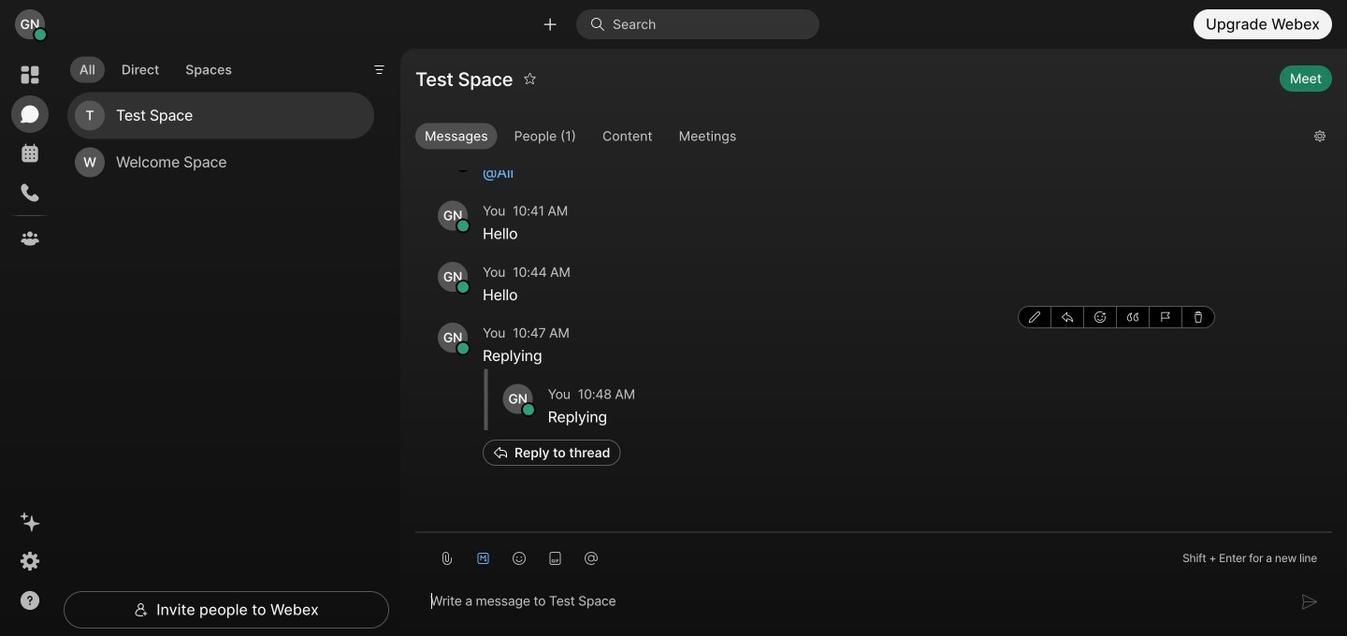 Task type: describe. For each thing, give the bounding box(es) containing it.
edit message image
[[1030, 312, 1041, 323]]

welcome space list item
[[67, 139, 374, 186]]

messages list
[[416, 26, 1333, 505]]

test space list item
[[67, 92, 374, 139]]

group inside messages list
[[1018, 306, 1216, 329]]

quote message image
[[1128, 312, 1139, 323]]

message composer toolbar element
[[416, 533, 1333, 577]]



Task type: vqa. For each thing, say whether or not it's contained in the screenshot.
navigation
yes



Task type: locate. For each thing, give the bounding box(es) containing it.
navigation
[[0, 49, 60, 636]]

webex tab list
[[11, 56, 49, 257]]

add reaction image
[[1095, 312, 1106, 323]]

1 vertical spatial group
[[1018, 306, 1216, 329]]

delete message image
[[1193, 312, 1205, 323]]

group
[[416, 123, 1300, 153], [1018, 306, 1216, 329]]

tab list
[[66, 45, 246, 88]]

flag for follow-up image
[[1161, 312, 1172, 323]]

reply to thread image
[[1062, 312, 1074, 323]]

0 vertical spatial group
[[416, 123, 1300, 153]]



